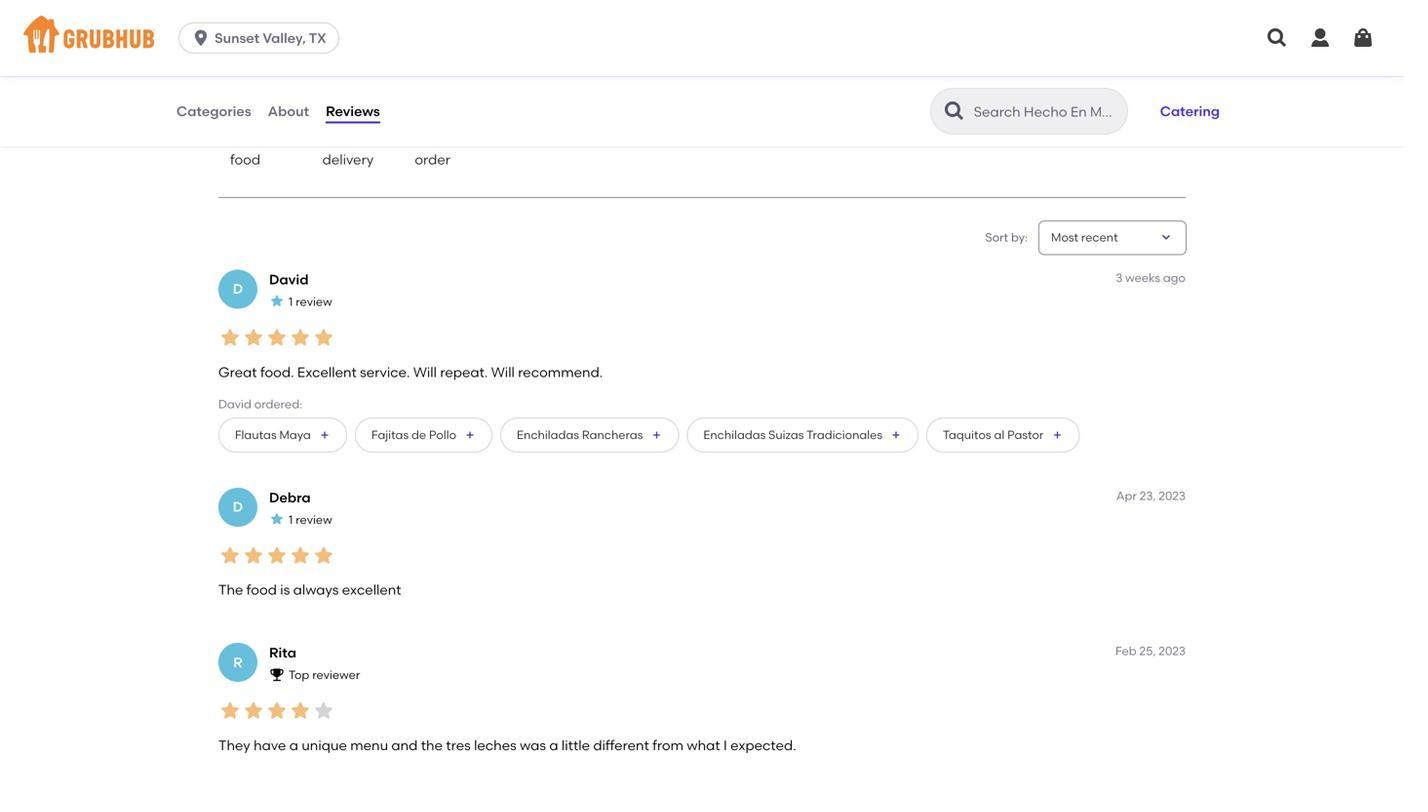 Task type: describe. For each thing, give the bounding box(es) containing it.
top reviewer
[[289, 668, 360, 682]]

pastor
[[1008, 428, 1044, 442]]

repeat.
[[440, 364, 488, 380]]

ordered:
[[254, 397, 302, 411]]

the
[[219, 582, 243, 598]]

1 vertical spatial food
[[247, 582, 277, 598]]

enchiladas suizas tradicionales
[[704, 428, 883, 442]]

search icon image
[[943, 100, 967, 123]]

1 for debra
[[289, 513, 293, 527]]

is
[[280, 582, 290, 598]]

unique
[[302, 737, 347, 754]]

excellent
[[342, 582, 402, 598]]

was
[[520, 737, 546, 754]]

catering
[[1161, 103, 1220, 119]]

categories
[[177, 103, 251, 119]]

al
[[995, 428, 1005, 442]]

sort by:
[[986, 230, 1028, 244]]

d for david
[[233, 281, 243, 297]]

25,
[[1140, 644, 1156, 658]]

apr 23, 2023
[[1117, 489, 1186, 503]]

debra
[[269, 489, 311, 506]]

1 a from the left
[[289, 737, 298, 754]]

fajitas de pollo button
[[355, 417, 493, 453]]

555 ratings
[[230, 77, 304, 94]]

hecho
[[372, 13, 448, 41]]

david for david
[[269, 271, 309, 288]]

food.
[[260, 364, 294, 380]]

tx
[[309, 30, 327, 46]]

correct order
[[415, 132, 466, 168]]

taquitos
[[943, 428, 992, 442]]

flautas maya
[[235, 428, 311, 442]]

always
[[293, 582, 339, 598]]

ratings
[[258, 77, 304, 94]]

feb 25, 2023
[[1116, 644, 1186, 658]]

suizas
[[769, 428, 804, 442]]

plus icon image for enchiladas suizas tradicionales
[[891, 429, 902, 441]]

2 a from the left
[[550, 737, 559, 754]]

fajitas
[[372, 428, 409, 442]]

taquitos al pastor
[[943, 428, 1044, 442]]

enchiladas for enchiladas suizas tradicionales
[[704, 428, 766, 442]]

reviews for hecho en mexico
[[230, 13, 573, 41]]

91 on time delivery
[[323, 112, 376, 168]]

and
[[392, 737, 418, 754]]

i
[[724, 737, 728, 754]]

delivery
[[323, 151, 374, 168]]

enchiladas suizas tradicionales button
[[687, 417, 919, 453]]

food inside 88 good food
[[230, 151, 261, 168]]

categories button
[[176, 76, 252, 146]]

great food. excellent service. will repeat. will recommend.
[[219, 364, 603, 380]]

svg image inside sunset valley, tx button
[[191, 28, 211, 48]]

for
[[333, 13, 366, 41]]

r
[[233, 654, 243, 671]]

service.
[[360, 364, 410, 380]]

plus icon image for fajitas de pollo
[[464, 429, 476, 441]]

on
[[323, 132, 342, 148]]

tradicionales
[[807, 428, 883, 442]]

what
[[687, 737, 721, 754]]

reviews for reviews
[[326, 103, 380, 119]]

fajitas de pollo
[[372, 428, 457, 442]]

the food is always excellent
[[219, 582, 402, 598]]

88 good food
[[230, 112, 268, 168]]

rancheras
[[582, 428, 643, 442]]

91
[[323, 112, 336, 129]]

weeks
[[1126, 271, 1161, 285]]

pollo
[[429, 428, 457, 442]]

caret down icon image
[[1159, 230, 1175, 246]]

Sort by: field
[[1052, 229, 1119, 246]]

reviewer
[[312, 668, 360, 682]]

1 horizontal spatial svg image
[[1309, 26, 1333, 50]]

good
[[230, 132, 268, 148]]

by:
[[1012, 230, 1028, 244]]

correct
[[415, 132, 466, 148]]

they have a unique menu and the tres leches was a little different from what i expected.
[[219, 737, 797, 754]]

2 will from the left
[[491, 364, 515, 380]]



Task type: locate. For each thing, give the bounding box(es) containing it.
2 plus icon image from the left
[[464, 429, 476, 441]]

will left "repeat."
[[413, 364, 437, 380]]

0 horizontal spatial a
[[289, 737, 298, 754]]

555
[[230, 77, 255, 94]]

0 vertical spatial 1
[[289, 295, 293, 309]]

trophy icon image
[[269, 667, 285, 682]]

en
[[454, 13, 483, 41]]

0 vertical spatial david
[[269, 271, 309, 288]]

from
[[653, 737, 684, 754]]

d up great
[[233, 281, 243, 297]]

2 1 from the top
[[289, 513, 293, 527]]

d left debra
[[233, 499, 243, 515]]

reviews
[[230, 13, 327, 41], [326, 103, 380, 119]]

apr
[[1117, 489, 1137, 503]]

a right was on the bottom left
[[550, 737, 559, 754]]

2023 for the food is always excellent
[[1159, 489, 1186, 503]]

taquitos al pastor button
[[927, 417, 1080, 453]]

0 horizontal spatial will
[[413, 364, 437, 380]]

review
[[296, 295, 332, 309], [296, 513, 332, 527]]

sunset valley, tx
[[215, 30, 327, 46]]

david ordered:
[[219, 397, 302, 411]]

main navigation navigation
[[0, 0, 1405, 76]]

1 review down debra
[[289, 513, 332, 527]]

enchiladas for enchiladas rancheras
[[517, 428, 579, 442]]

plus icon image right rancheras
[[651, 429, 663, 441]]

0 horizontal spatial david
[[219, 397, 252, 411]]

plus icon image inside 'enchiladas rancheras' button
[[651, 429, 663, 441]]

0 horizontal spatial enchiladas
[[517, 428, 579, 442]]

plus icon image inside 'taquitos al pastor' button
[[1052, 429, 1064, 441]]

reviews inside button
[[326, 103, 380, 119]]

1 vertical spatial 2023
[[1159, 644, 1186, 658]]

1 vertical spatial reviews
[[326, 103, 380, 119]]

recommend.
[[518, 364, 603, 380]]

d
[[233, 281, 243, 297], [233, 499, 243, 515]]

great
[[219, 364, 257, 380]]

flautas maya button
[[219, 417, 347, 453]]

valley,
[[263, 30, 306, 46]]

1 2023 from the top
[[1159, 489, 1186, 503]]

the
[[421, 737, 443, 754]]

2 1 review from the top
[[289, 513, 332, 527]]

0 vertical spatial 2023
[[1159, 489, 1186, 503]]

david down great
[[219, 397, 252, 411]]

review down debra
[[296, 513, 332, 527]]

d for debra
[[233, 499, 243, 515]]

excellent
[[297, 364, 357, 380]]

reviews button
[[325, 76, 381, 146]]

1
[[289, 295, 293, 309], [289, 513, 293, 527]]

plus icon image right tradicionales
[[891, 429, 902, 441]]

svg image
[[1309, 26, 1333, 50], [191, 28, 211, 48]]

3 plus icon image from the left
[[651, 429, 663, 441]]

plus icon image
[[319, 429, 331, 441], [464, 429, 476, 441], [651, 429, 663, 441], [891, 429, 902, 441], [1052, 429, 1064, 441]]

plus icon image for enchiladas rancheras
[[651, 429, 663, 441]]

1 vertical spatial 1 review
[[289, 513, 332, 527]]

a
[[289, 737, 298, 754], [550, 737, 559, 754]]

review up excellent
[[296, 295, 332, 309]]

2023
[[1159, 489, 1186, 503], [1159, 644, 1186, 658]]

svg image
[[1266, 26, 1290, 50], [1352, 26, 1376, 50]]

2023 right 25,
[[1159, 644, 1186, 658]]

flautas
[[235, 428, 277, 442]]

about
[[268, 103, 309, 119]]

1 horizontal spatial a
[[550, 737, 559, 754]]

1 for david
[[289, 295, 293, 309]]

2 review from the top
[[296, 513, 332, 527]]

sunset
[[215, 30, 260, 46]]

1 vertical spatial review
[[296, 513, 332, 527]]

plus icon image for flautas maya
[[319, 429, 331, 441]]

1 up food.
[[289, 295, 293, 309]]

0 vertical spatial reviews
[[230, 13, 327, 41]]

1 review for debra
[[289, 513, 332, 527]]

1 vertical spatial 1
[[289, 513, 293, 527]]

2 enchiladas from the left
[[704, 428, 766, 442]]

plus icon image for taquitos al pastor
[[1052, 429, 1064, 441]]

0 horizontal spatial svg image
[[1266, 26, 1290, 50]]

1 horizontal spatial david
[[269, 271, 309, 288]]

1 vertical spatial david
[[219, 397, 252, 411]]

catering button
[[1152, 90, 1229, 133]]

they
[[219, 737, 250, 754]]

plus icon image inside the fajitas de pollo "button"
[[464, 429, 476, 441]]

5 plus icon image from the left
[[1052, 429, 1064, 441]]

sort
[[986, 230, 1009, 244]]

88
[[230, 112, 247, 129]]

different
[[593, 737, 650, 754]]

david up food.
[[269, 271, 309, 288]]

sunset valley, tx button
[[179, 22, 347, 54]]

about button
[[267, 76, 310, 146]]

1 review
[[289, 295, 332, 309], [289, 513, 332, 527]]

1 horizontal spatial svg image
[[1352, 26, 1376, 50]]

2 svg image from the left
[[1352, 26, 1376, 50]]

leches
[[474, 737, 517, 754]]

1 vertical spatial d
[[233, 499, 243, 515]]

1 horizontal spatial will
[[491, 364, 515, 380]]

enchiladas down recommend.
[[517, 428, 579, 442]]

plus icon image right pollo
[[464, 429, 476, 441]]

order
[[415, 151, 451, 168]]

expected.
[[731, 737, 797, 754]]

1 review from the top
[[296, 295, 332, 309]]

menu
[[350, 737, 388, 754]]

1 enchiladas from the left
[[517, 428, 579, 442]]

1 review for david
[[289, 295, 332, 309]]

feb
[[1116, 644, 1137, 658]]

23,
[[1140, 489, 1156, 503]]

4 plus icon image from the left
[[891, 429, 902, 441]]

tres
[[446, 737, 471, 754]]

mexico
[[489, 13, 573, 41]]

1 d from the top
[[233, 281, 243, 297]]

de
[[412, 428, 426, 442]]

ago
[[1164, 271, 1186, 285]]

3 weeks ago
[[1116, 271, 1186, 285]]

review for david
[[296, 295, 332, 309]]

2023 for they have a unique menu and the tres leches was a little different from what i expected.
[[1159, 644, 1186, 658]]

enchiladas left suizas
[[704, 428, 766, 442]]

2 2023 from the top
[[1159, 644, 1186, 658]]

1 svg image from the left
[[1266, 26, 1290, 50]]

1 review up excellent
[[289, 295, 332, 309]]

reviews for reviews for hecho en mexico
[[230, 13, 327, 41]]

enchiladas inside button
[[704, 428, 766, 442]]

will right "repeat."
[[491, 364, 515, 380]]

1 1 review from the top
[[289, 295, 332, 309]]

most recent
[[1052, 230, 1119, 244]]

0 vertical spatial 1 review
[[289, 295, 332, 309]]

2 d from the top
[[233, 499, 243, 515]]

enchiladas rancheras button
[[501, 417, 679, 453]]

plus icon image right maya
[[319, 429, 331, 441]]

rita
[[269, 644, 297, 661]]

enchiladas inside button
[[517, 428, 579, 442]]

recent
[[1082, 230, 1119, 244]]

0 vertical spatial review
[[296, 295, 332, 309]]

0 horizontal spatial svg image
[[191, 28, 211, 48]]

1 plus icon image from the left
[[319, 429, 331, 441]]

little
[[562, 737, 590, 754]]

3
[[1116, 271, 1123, 285]]

star icon image
[[230, 43, 258, 70], [258, 43, 285, 70], [285, 43, 312, 70], [312, 43, 339, 70], [269, 293, 285, 309], [219, 326, 242, 349], [242, 326, 265, 349], [265, 326, 289, 349], [289, 326, 312, 349], [312, 326, 336, 349], [269, 511, 285, 527], [219, 544, 242, 567], [242, 544, 265, 567], [265, 544, 289, 567], [289, 544, 312, 567], [312, 544, 336, 567], [219, 699, 242, 723], [242, 699, 265, 723], [265, 699, 289, 723], [289, 699, 312, 723], [312, 699, 336, 723]]

1 horizontal spatial enchiladas
[[704, 428, 766, 442]]

plus icon image inside enchiladas suizas tradicionales button
[[891, 429, 902, 441]]

2023 right 23,
[[1159, 489, 1186, 503]]

Search Hecho En Mexico search field
[[972, 102, 1122, 121]]

have
[[254, 737, 286, 754]]

david for david ordered:
[[219, 397, 252, 411]]

0 vertical spatial d
[[233, 281, 243, 297]]

david
[[269, 271, 309, 288], [219, 397, 252, 411]]

food left the is at the left bottom of the page
[[247, 582, 277, 598]]

maya
[[279, 428, 311, 442]]

1 will from the left
[[413, 364, 437, 380]]

1 1 from the top
[[289, 295, 293, 309]]

food down good
[[230, 151, 261, 168]]

time
[[346, 132, 376, 148]]

plus icon image inside the flautas maya button
[[319, 429, 331, 441]]

review for debra
[[296, 513, 332, 527]]

enchiladas rancheras
[[517, 428, 643, 442]]

a right "have"
[[289, 737, 298, 754]]

most
[[1052, 230, 1079, 244]]

0 vertical spatial food
[[230, 151, 261, 168]]

1 down debra
[[289, 513, 293, 527]]

plus icon image right the pastor
[[1052, 429, 1064, 441]]



Task type: vqa. For each thing, say whether or not it's contained in the screenshot.
Orders within '$10 off Offer valid on qualifying orders of $50 or more.'
no



